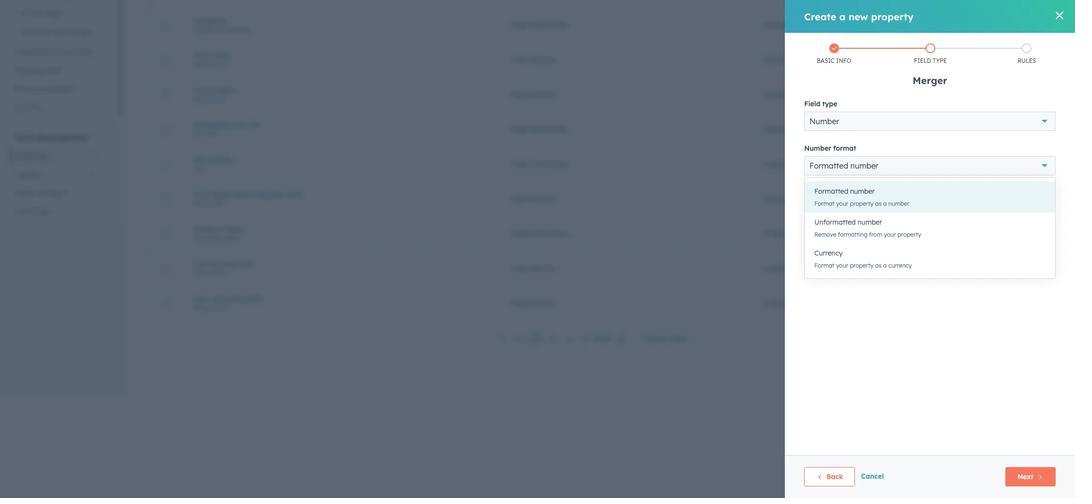 Task type: describe. For each thing, give the bounding box(es) containing it.
date inside last contacted date date picker
[[247, 295, 262, 303]]

4 button
[[580, 333, 591, 345]]

code
[[44, 66, 61, 75]]

create date date picker
[[194, 86, 234, 102]]

picker inside close date date picker
[[209, 60, 226, 67]]

date inside close date date picker
[[214, 51, 230, 60]]

team
[[226, 225, 243, 234]]

marketplace downloads link
[[10, 43, 101, 61]]

ticket activity for create date
[[510, 90, 555, 99]]

audit logs
[[15, 207, 50, 216]]

0 for close date
[[1028, 55, 1033, 64]]

select
[[224, 234, 240, 242]]

hubspot for hubspot team
[[764, 229, 792, 238]]

email service provider
[[21, 28, 93, 36]]

prev button
[[494, 333, 531, 346]]

close date button
[[194, 51, 487, 60]]

& for export
[[40, 189, 45, 198]]

import & export
[[15, 189, 68, 198]]

id
[[250, 121, 259, 129]]

activity inside last activity date date picker
[[211, 260, 236, 269]]

2 button
[[547, 333, 558, 345]]

ticket information for category
[[510, 21, 569, 29]]

create
[[194, 86, 217, 95]]

ticket for create date
[[510, 90, 529, 99]]

downloads
[[57, 48, 92, 57]]

activity for first agent email response date
[[531, 195, 555, 203]]

private
[[21, 9, 44, 18]]

created
[[194, 121, 221, 129]]

information for file upload
[[531, 160, 569, 169]]

logs
[[34, 207, 50, 216]]

hubspot team button
[[194, 225, 487, 234]]

per
[[655, 334, 667, 343]]

date inside create date date picker
[[219, 86, 234, 95]]

ticket for close date
[[510, 55, 529, 64]]

picker inside create date date picker
[[209, 95, 226, 102]]

& for consent
[[41, 85, 46, 93]]

information for category
[[531, 21, 569, 29]]

date inside last activity date date picker
[[194, 269, 207, 276]]

close date date picker
[[194, 51, 230, 67]]

ticket for last contacted date
[[510, 299, 529, 308]]

last for last activity date
[[194, 260, 209, 269]]

ticket for created by user id
[[510, 125, 529, 134]]

1 button
[[531, 333, 541, 345]]

hubspot team dropdown select
[[194, 225, 243, 242]]

last contacted date date picker
[[194, 295, 262, 311]]

ticket activity for close date
[[510, 55, 555, 64]]

last activity date button
[[194, 260, 487, 269]]

10
[[645, 334, 653, 343]]

activity for last activity date
[[531, 264, 555, 273]]

ticket information for created by user id
[[510, 125, 569, 134]]

date inside create date date picker
[[194, 95, 207, 102]]

category
[[194, 16, 226, 25]]

multiple
[[194, 25, 216, 33]]

last for last contacted date
[[194, 295, 209, 303]]

pagination navigation
[[494, 333, 631, 346]]

category button
[[194, 16, 487, 25]]

audit
[[15, 207, 32, 216]]

10 per page
[[645, 334, 686, 343]]

first
[[194, 190, 209, 199]]

tracking code
[[15, 66, 61, 75]]

hubspot for close date
[[764, 55, 792, 64]]

ticket for file upload
[[510, 160, 529, 169]]

date inside 'first agent email response date date picker'
[[194, 199, 207, 207]]

last contacted date button
[[194, 295, 487, 303]]

category multiple checkboxes
[[194, 16, 249, 33]]

dropdown
[[194, 234, 222, 242]]

4
[[583, 335, 588, 343]]

activity for close date
[[531, 55, 555, 64]]

ticket for category
[[510, 21, 529, 29]]

ticket activity for last contacted date
[[510, 299, 555, 308]]

create date button
[[194, 86, 487, 95]]

email
[[21, 28, 39, 36]]

1
[[534, 335, 538, 343]]

consent
[[48, 85, 74, 93]]

first agent email response date button
[[194, 190, 487, 199]]

user
[[234, 121, 248, 129]]

properties
[[15, 152, 48, 161]]

hubspot for created by user id
[[764, 125, 792, 134]]

ticket for last activity date
[[510, 264, 529, 273]]

2 file from the top
[[194, 165, 204, 172]]

import
[[15, 189, 38, 198]]

next button
[[591, 333, 631, 346]]

properties link
[[10, 148, 101, 166]]

ticket activity for last activity date
[[510, 264, 555, 273]]

private apps link
[[10, 4, 101, 23]]

hubspot for first agent email response date
[[764, 195, 792, 203]]

data
[[15, 133, 34, 143]]

0 for created by user id
[[1028, 125, 1033, 134]]

data management
[[15, 133, 88, 143]]



Task type: locate. For each thing, give the bounding box(es) containing it.
ticket activity for first agent email response date
[[510, 195, 555, 203]]

3 0 from the top
[[1028, 125, 1033, 134]]

created by user id number
[[194, 121, 259, 137]]

audit logs link
[[10, 203, 101, 221]]

&
[[41, 85, 46, 93], [40, 189, 45, 198]]

5 ticket activity from the top
[[510, 299, 555, 308]]

1 ticket activity from the top
[[510, 55, 555, 64]]

1 0 from the top
[[1028, 21, 1033, 29]]

picker down close
[[209, 60, 226, 67]]

picker inside last contacted date date picker
[[209, 304, 226, 311]]

close
[[194, 51, 212, 60]]

tracking
[[15, 66, 42, 75]]

last inside last contacted date date picker
[[194, 295, 209, 303]]

ticket information for file upload
[[510, 160, 569, 169]]

4 information from the top
[[531, 229, 569, 238]]

2 information from the top
[[531, 125, 569, 134]]

security link
[[10, 98, 101, 117]]

last left contacted on the bottom of page
[[194, 295, 209, 303]]

date
[[194, 60, 207, 67], [194, 95, 207, 102], [194, 199, 207, 207], [194, 269, 207, 276], [194, 304, 207, 311]]

file
[[194, 155, 206, 164], [194, 165, 204, 172]]

date inside close date date picker
[[194, 60, 207, 67]]

8 ticket from the top
[[510, 264, 529, 273]]

0 vertical spatial file
[[194, 155, 206, 164]]

tab panel
[[141, 0, 1052, 356]]

picker down create
[[209, 95, 226, 102]]

number
[[194, 130, 216, 137]]

& right privacy
[[41, 85, 46, 93]]

email service provider link
[[10, 23, 101, 41]]

3 information from the top
[[531, 160, 569, 169]]

first agent email response date date picker
[[194, 190, 302, 207]]

marketplace
[[15, 48, 55, 57]]

1 date from the top
[[194, 60, 207, 67]]

picker
[[209, 60, 226, 67], [209, 95, 226, 102], [209, 199, 226, 207], [209, 269, 226, 276], [209, 304, 226, 311]]

file upload file
[[194, 155, 232, 172]]

checkboxes
[[217, 25, 249, 33]]

security
[[15, 103, 41, 112]]

0 vertical spatial &
[[41, 85, 46, 93]]

marketplace downloads
[[15, 48, 92, 57]]

picker inside 'first agent email response date date picker'
[[209, 199, 226, 207]]

3 ticket from the top
[[510, 90, 529, 99]]

0 for category
[[1028, 21, 1033, 29]]

last activity date date picker
[[194, 260, 254, 276]]

next
[[594, 335, 610, 344]]

created by user id button
[[194, 121, 487, 129]]

file upload button
[[194, 155, 487, 164]]

3 button
[[563, 333, 574, 345]]

date down dropdown
[[194, 269, 207, 276]]

3
[[567, 335, 571, 343]]

6 ticket from the top
[[510, 195, 529, 203]]

service
[[41, 28, 64, 36]]

information for created by user id
[[531, 125, 569, 134]]

2 0 from the top
[[1028, 55, 1033, 64]]

1 vertical spatial &
[[40, 189, 45, 198]]

ticket
[[510, 21, 529, 29], [510, 55, 529, 64], [510, 90, 529, 99], [510, 125, 529, 134], [510, 160, 529, 169], [510, 195, 529, 203], [510, 229, 529, 238], [510, 264, 529, 273], [510, 299, 529, 308]]

contacted
[[211, 295, 244, 303]]

date inside last activity date date picker
[[238, 260, 254, 269]]

2 ticket information from the top
[[510, 125, 569, 134]]

activity for last contacted date
[[531, 299, 555, 308]]

3 ticket activity from the top
[[510, 195, 555, 203]]

prev
[[512, 335, 528, 344]]

last down dropdown
[[194, 260, 209, 269]]

2 ticket activity from the top
[[510, 90, 555, 99]]

1 ticket from the top
[[510, 21, 529, 29]]

privacy
[[15, 85, 39, 93]]

objects button
[[10, 166, 101, 184]]

1 file from the top
[[194, 155, 206, 164]]

5 date from the top
[[194, 304, 207, 311]]

last inside last activity date date picker
[[194, 260, 209, 269]]

4 0 from the top
[[1028, 160, 1033, 169]]

4 picker from the top
[[209, 269, 226, 276]]

picker inside last activity date date picker
[[209, 269, 226, 276]]

7 ticket from the top
[[510, 229, 529, 238]]

export
[[47, 189, 68, 198]]

provider
[[66, 28, 93, 36]]

privacy & consent link
[[10, 80, 101, 98]]

date right create
[[219, 86, 234, 95]]

hubspot for last contacted date
[[764, 299, 792, 308]]

ticket information for hubspot team
[[510, 229, 569, 238]]

4 ticket activity from the top
[[510, 264, 555, 273]]

1 information from the top
[[531, 21, 569, 29]]

4 ticket information from the top
[[510, 229, 569, 238]]

9 ticket from the top
[[510, 299, 529, 308]]

management
[[37, 133, 88, 143]]

information for hubspot team
[[531, 229, 569, 238]]

ticket for hubspot team
[[510, 229, 529, 238]]

hubspot for last activity date
[[764, 264, 792, 273]]

picker up contacted on the bottom of page
[[209, 269, 226, 276]]

0
[[1028, 21, 1033, 29], [1028, 55, 1033, 64], [1028, 125, 1033, 134], [1028, 160, 1033, 169]]

picker down contacted on the bottom of page
[[209, 304, 226, 311]]

10 per page button
[[639, 329, 699, 348]]

upload
[[208, 155, 232, 164]]

date inside last contacted date date picker
[[194, 304, 207, 311]]

hubspot for category
[[764, 21, 792, 29]]

date down close
[[194, 60, 207, 67]]

date down select at top left
[[238, 260, 254, 269]]

hubspot inside hubspot team dropdown select
[[194, 225, 224, 234]]

objects
[[15, 171, 40, 179]]

date right response
[[286, 190, 302, 199]]

file up first at the top left
[[194, 165, 204, 172]]

4 date from the top
[[194, 269, 207, 276]]

privacy & consent
[[15, 85, 74, 93]]

2 last from the top
[[194, 295, 209, 303]]

hubspot for create date
[[764, 90, 792, 99]]

tracking code link
[[10, 61, 101, 80]]

ticket information
[[510, 21, 569, 29], [510, 125, 569, 134], [510, 160, 569, 169], [510, 229, 569, 238]]

date down last activity date date picker
[[194, 304, 207, 311]]

data management element
[[10, 133, 101, 221]]

apps
[[46, 9, 62, 18]]

date down first at the top left
[[194, 199, 207, 207]]

date inside 'first agent email response date date picker'
[[286, 190, 302, 199]]

2 ticket from the top
[[510, 55, 529, 64]]

5 picker from the top
[[209, 304, 226, 311]]

2 date from the top
[[194, 95, 207, 102]]

3 date from the top
[[194, 199, 207, 207]]

agent
[[211, 190, 231, 199]]

email
[[233, 190, 252, 199]]

activity for create date
[[531, 90, 555, 99]]

1 ticket information from the top
[[510, 21, 569, 29]]

response
[[254, 190, 284, 199]]

date right close
[[214, 51, 230, 60]]

hubspot for file upload
[[764, 160, 792, 169]]

import & export link
[[10, 184, 101, 203]]

3 picker from the top
[[209, 199, 226, 207]]

& left export
[[40, 189, 45, 198]]

5 ticket from the top
[[510, 160, 529, 169]]

2 picker from the top
[[209, 95, 226, 102]]

ticket for first agent email response date
[[510, 195, 529, 203]]

private apps
[[21, 9, 62, 18]]

3 ticket information from the top
[[510, 160, 569, 169]]

picker down agent
[[209, 199, 226, 207]]

date down create
[[194, 95, 207, 102]]

1 picker from the top
[[209, 60, 226, 67]]

information
[[531, 21, 569, 29], [531, 125, 569, 134], [531, 160, 569, 169], [531, 229, 569, 238]]

4 ticket from the top
[[510, 125, 529, 134]]

1 vertical spatial file
[[194, 165, 204, 172]]

0 for file upload
[[1028, 160, 1033, 169]]

date right contacted on the bottom of page
[[247, 295, 262, 303]]

hubspot
[[764, 21, 792, 29], [764, 55, 792, 64], [764, 90, 792, 99], [764, 125, 792, 134], [764, 160, 792, 169], [764, 195, 792, 203], [194, 225, 224, 234], [764, 229, 792, 238], [764, 264, 792, 273], [764, 299, 792, 308]]

tab panel containing category
[[141, 0, 1052, 356]]

last
[[194, 260, 209, 269], [194, 295, 209, 303]]

page
[[669, 334, 686, 343]]

2
[[551, 335, 554, 343]]

ticket activity
[[510, 55, 555, 64], [510, 90, 555, 99], [510, 195, 555, 203], [510, 264, 555, 273], [510, 299, 555, 308]]

0 vertical spatial last
[[194, 260, 209, 269]]

date
[[214, 51, 230, 60], [219, 86, 234, 95], [286, 190, 302, 199], [238, 260, 254, 269], [247, 295, 262, 303]]

activity
[[531, 55, 555, 64], [531, 90, 555, 99], [531, 195, 555, 203], [211, 260, 236, 269], [531, 264, 555, 273], [531, 299, 555, 308]]

1 last from the top
[[194, 260, 209, 269]]

by
[[223, 121, 231, 129]]

& inside "link"
[[40, 189, 45, 198]]

1 vertical spatial last
[[194, 295, 209, 303]]

file left upload
[[194, 155, 206, 164]]



Task type: vqa. For each thing, say whether or not it's contained in the screenshot.


